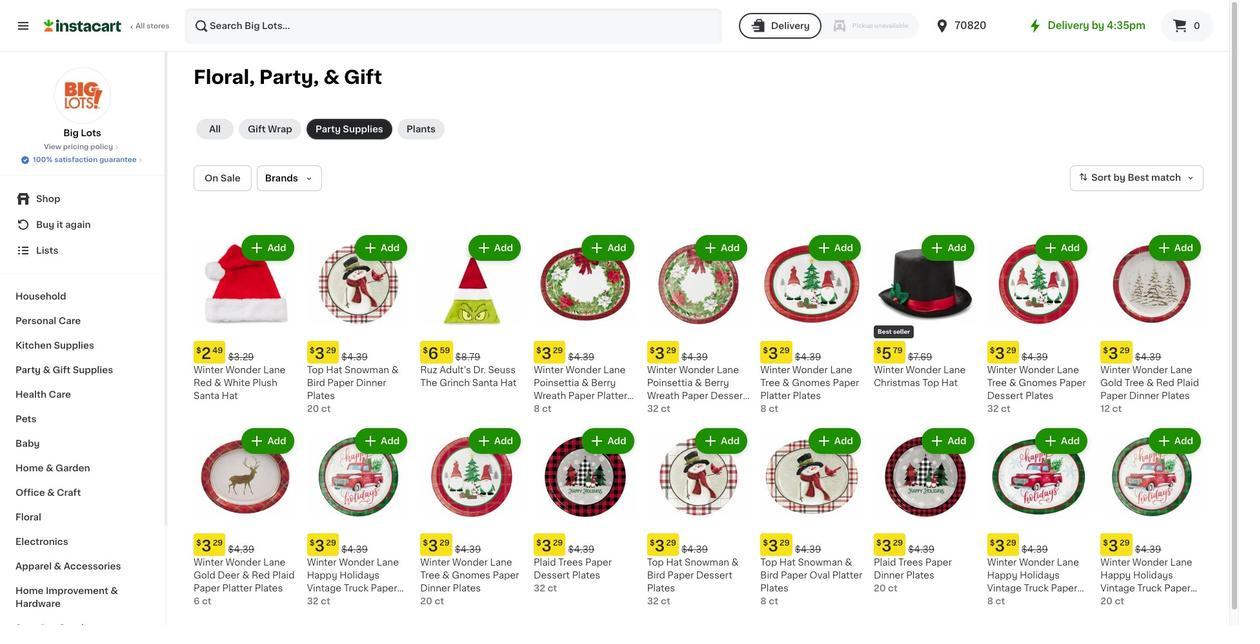 Task type: locate. For each thing, give the bounding box(es) containing it.
paper inside winter wonder lane happy holidays vintage truck paper dinner plates
[[1165, 584, 1191, 593]]

2 home from the top
[[15, 586, 44, 595]]

1 horizontal spatial wreath
[[647, 391, 680, 400]]

1 horizontal spatial poinsettia
[[647, 378, 693, 387]]

gnomes inside $ 3 29 $4.39 winter wonder lane tree & gnomes paper dessert plates 32 ct
[[1019, 378, 1058, 387]]

1 horizontal spatial all
[[209, 125, 221, 134]]

$ 3 29 up the top hat snowman & bird paper oval platter plates 8 ct
[[763, 539, 790, 554]]

add button for winter wonder lane red & white plush santa hat
[[243, 236, 293, 260]]

ct inside 'plaid trees paper dinner plates 20 ct'
[[888, 584, 898, 593]]

1 horizontal spatial bird
[[647, 571, 666, 580]]

0 button
[[1162, 10, 1215, 41]]

add for winter wonder lane happy holidays vintage truck paper dinner plates
[[1175, 436, 1194, 445]]

add button for winter wonder lane poinsettia & berry wreath paper dessert plates
[[697, 236, 747, 260]]

$ inside $ 3 29 $4.39 winter wonder lane tree & gnomes paper platter plates 8 ct
[[763, 347, 768, 354]]

plates inside winter wonder lane happy holidays vintage truck paper dessert plates
[[346, 597, 374, 606]]

3 inside the $ 3 29 $4.39 top hat snowman & bird paper dinner plates 20 ct
[[315, 346, 325, 361]]

best inside product group
[[878, 328, 892, 334]]

by right sort
[[1114, 173, 1126, 182]]

plates inside plaid trees paper dessert plates 32 ct
[[572, 571, 601, 580]]

1 horizontal spatial gold
[[1101, 378, 1123, 387]]

& inside home improvement & hardware
[[111, 586, 118, 595]]

holidays inside winter wonder lane happy holidays vintage truck paper dinner plates
[[1134, 571, 1174, 580]]

vintage inside winter wonder lane happy holidays vintage truck paper dinner plates
[[1101, 584, 1136, 593]]

party right wrap
[[316, 125, 341, 134]]

2 holidays from the left
[[1020, 571, 1060, 580]]

view
[[44, 143, 61, 150]]

1 horizontal spatial snowman
[[685, 558, 730, 567]]

$ 3 29 up plaid trees paper dessert plates 32 ct
[[537, 539, 563, 554]]

& inside the top hat snowman & bird paper oval platter plates 8 ct
[[845, 558, 853, 567]]

1 horizontal spatial holidays
[[1020, 571, 1060, 580]]

2 berry from the left
[[705, 378, 730, 387]]

platter inside $ 3 29 $4.39 winter wonder lane tree & gnomes paper platter plates 8 ct
[[761, 391, 791, 400]]

home up hardware
[[15, 586, 44, 595]]

top hat snowman & bird paper dessert plates 32 ct
[[647, 558, 739, 606]]

1 vertical spatial all
[[209, 125, 221, 134]]

2 horizontal spatial happy
[[1101, 571, 1131, 580]]

best left seller
[[878, 328, 892, 334]]

by
[[1092, 21, 1105, 30], [1114, 173, 1126, 182]]

0 horizontal spatial by
[[1092, 21, 1105, 30]]

0 vertical spatial gold
[[1101, 378, 1123, 387]]

1 poinsettia from the left
[[534, 378, 580, 387]]

best left match
[[1128, 173, 1150, 182]]

$ 3 29 for winter wonder lane happy holidays vintage truck paper dinner plates
[[1104, 539, 1130, 554]]

wonder inside winter wonder lane tree & gnomes paper dinner plates 20 ct
[[453, 558, 488, 567]]

dr.
[[473, 365, 486, 374]]

best for best seller
[[878, 328, 892, 334]]

floral
[[15, 513, 41, 522]]

3 truck from the left
[[1138, 584, 1163, 593]]

0 horizontal spatial trees
[[559, 558, 583, 567]]

bird inside the $ 3 29 $4.39 top hat snowman & bird paper dinner plates 20 ct
[[307, 378, 325, 387]]

1 berry from the left
[[591, 378, 616, 387]]

by left 4:35pm
[[1092, 21, 1105, 30]]

delivery
[[1048, 21, 1090, 30], [771, 21, 810, 30]]

0 horizontal spatial gift
[[53, 365, 71, 374]]

1 vintage from the left
[[307, 584, 342, 593]]

None search field
[[185, 8, 722, 44]]

platter inside winter wonder lane gold deer & red plaid paper platter plates 6 ct
[[222, 584, 253, 593]]

1 horizontal spatial 8 ct
[[988, 597, 1006, 606]]

paper inside $ 3 29 $4.39 winter wonder lane poinsettia & berry wreath paper dessert plates
[[682, 391, 709, 400]]

shop
[[36, 194, 60, 203]]

lane inside winter wonder lane happy holidays vintage truck paper dinner plates
[[1171, 558, 1193, 567]]

2 vintage from the left
[[988, 584, 1022, 593]]

wreath
[[534, 391, 566, 400], [647, 391, 680, 400]]

add button for plaid trees paper dessert plates
[[583, 429, 633, 452]]

hat inside the $ 3 29 $4.39 top hat snowman & bird paper dinner plates 20 ct
[[326, 365, 342, 374]]

wonder inside winter wonder lane gold deer & red plaid paper platter plates 6 ct
[[226, 558, 261, 567]]

1 vertical spatial supplies
[[54, 341, 94, 350]]

0 vertical spatial party
[[316, 125, 341, 134]]

delivery by 4:35pm link
[[1028, 18, 1146, 34]]

deer
[[218, 571, 240, 580]]

2 horizontal spatial gift
[[344, 68, 382, 87]]

by inside field
[[1114, 173, 1126, 182]]

2 horizontal spatial bird
[[761, 571, 779, 580]]

add button for winter wonder lane tree & gnomes paper platter plates
[[810, 236, 860, 260]]

vintage for 20 ct
[[1101, 584, 1136, 593]]

all left stores
[[136, 23, 145, 30]]

$ 3 29 up winter wonder lane happy holidays vintage truck paper platter plates
[[990, 539, 1017, 554]]

32 inside the top hat snowman & bird paper dessert plates 32 ct
[[647, 597, 659, 606]]

$3.29 original price: $4.39 element for plaid trees paper dessert plates 32 ct
[[534, 534, 637, 556]]

0 horizontal spatial snowman
[[345, 365, 389, 374]]

hardware
[[15, 599, 61, 608]]

1 wreath from the left
[[534, 391, 566, 400]]

$3.29 original price: $4.39 element for $ 3 29 $4.39 winter wonder lane tree & gnomes paper platter plates 8 ct
[[761, 341, 864, 363]]

add for plaid trees paper dinner plates
[[948, 436, 967, 445]]

0 horizontal spatial all
[[136, 23, 145, 30]]

best
[[1128, 173, 1150, 182], [878, 328, 892, 334]]

trees inside 'plaid trees paper dinner plates 20 ct'
[[899, 558, 924, 567]]

0 vertical spatial 32 ct
[[647, 404, 671, 413]]

0 horizontal spatial berry
[[591, 378, 616, 387]]

hat inside "$ 2 49 $3.29 winter wonder lane red & white plush santa hat"
[[222, 391, 238, 400]]

1 horizontal spatial by
[[1114, 173, 1126, 182]]

$4.39 inside $ 3 29 $4.39 winter wonder lane tree & gnomes paper dessert plates 32 ct
[[1022, 352, 1048, 361]]

1 vertical spatial party
[[15, 365, 41, 374]]

1 horizontal spatial santa
[[472, 378, 498, 387]]

party
[[316, 125, 341, 134], [15, 365, 41, 374]]

1 holidays from the left
[[340, 571, 380, 580]]

personal care
[[15, 316, 81, 325]]

0 horizontal spatial happy
[[307, 571, 337, 580]]

$4.39
[[568, 352, 595, 361], [342, 352, 368, 361], [682, 352, 708, 361], [795, 352, 822, 361], [1022, 352, 1048, 361], [1136, 352, 1162, 361], [228, 545, 255, 554], [568, 545, 595, 554], [909, 545, 935, 554], [342, 545, 368, 554], [455, 545, 481, 554], [682, 545, 708, 554], [795, 545, 822, 554], [1022, 545, 1048, 554], [1136, 545, 1162, 554]]

winter wonder lane tree & gnomes paper dinner plates 20 ct
[[421, 558, 519, 606]]

2 horizontal spatial snowman
[[798, 558, 843, 567]]

hat inside $ 6 59 $8.79 ruz adult's dr. seuss the grinch santa hat
[[501, 378, 517, 387]]

0 horizontal spatial best
[[878, 328, 892, 334]]

plaid trees paper dinner plates 20 ct
[[874, 558, 952, 593]]

2 vertical spatial gift
[[53, 365, 71, 374]]

truck for dinner
[[1138, 584, 1163, 593]]

0 horizontal spatial delivery
[[771, 21, 810, 30]]

supplies for kitchen supplies
[[54, 341, 94, 350]]

1 horizontal spatial vintage
[[988, 584, 1022, 593]]

santa inside "$ 2 49 $3.29 winter wonder lane red & white plush santa hat"
[[194, 391, 220, 400]]

0 horizontal spatial gold
[[194, 571, 216, 580]]

& inside the $ 3 29 $4.39 top hat snowman & bird paper dinner plates 20 ct
[[392, 365, 399, 374]]

1 home from the top
[[15, 464, 44, 473]]

100%
[[33, 156, 53, 163]]

$ 3 29 for winter wonder lane gold tree & red plaid paper dinner plates
[[1104, 346, 1130, 361]]

craft
[[57, 488, 81, 497]]

0 vertical spatial by
[[1092, 21, 1105, 30]]

accessories
[[64, 562, 121, 571]]

vintage for 8 ct
[[988, 584, 1022, 593]]

winter inside winter wonder lane christmas top hat
[[874, 365, 904, 374]]

& inside $ 3 29 $4.39 winter wonder lane poinsettia & berry wreath paper platter plates
[[582, 378, 589, 387]]

add button for winter wonder lane gold deer & red plaid paper platter plates
[[243, 429, 293, 452]]

on sale
[[205, 174, 241, 183]]

$ 3 29 $4.39 winter wonder lane poinsettia & berry wreath paper platter plates
[[534, 346, 628, 413]]

red
[[194, 378, 212, 387], [1157, 378, 1175, 387], [252, 571, 270, 580]]

2 wreath from the left
[[647, 391, 680, 400]]

wonder inside winter wonder lane happy holidays vintage truck paper platter plates
[[1020, 558, 1055, 567]]

$ inside the $ 3 29 $4.39 top hat snowman & bird paper dinner plates 20 ct
[[310, 347, 315, 354]]

supplies down personal care link
[[54, 341, 94, 350]]

3 inside $ 3 29 $4.39 winter wonder lane poinsettia & berry wreath paper dessert plates
[[655, 346, 665, 361]]

0 vertical spatial supplies
[[343, 125, 383, 134]]

$ inside $ 5 79
[[877, 347, 882, 354]]

care down party & gift supplies
[[49, 390, 71, 399]]

ct inside $ 3 29 $4.39 winter wonder lane tree & gnomes paper platter plates 8 ct
[[769, 404, 779, 413]]

delivery button
[[739, 13, 822, 39]]

29 inside $ 3 29 $4.39 winter wonder lane tree & gnomes paper platter plates 8 ct
[[780, 347, 790, 354]]

20 inside the $ 3 29 $4.39 top hat snowman & bird paper dinner plates 20 ct
[[307, 404, 319, 413]]

service type group
[[739, 13, 919, 39]]

1 horizontal spatial 6
[[428, 346, 439, 361]]

0 horizontal spatial 8 ct
[[534, 404, 552, 413]]

christmas
[[874, 378, 921, 387]]

poinsettia for $ 3 29 $4.39 winter wonder lane poinsettia & berry wreath paper platter plates
[[534, 378, 580, 387]]

supplies up health care link
[[73, 365, 113, 374]]

& inside 'winter wonder lane gold tree & red plaid paper dinner plates 12 ct'
[[1147, 378, 1154, 387]]

trees for dinner
[[899, 558, 924, 567]]

1 happy from the left
[[307, 571, 337, 580]]

$ 3 29 $4.39 winter wonder lane tree & gnomes paper dessert plates 32 ct
[[988, 346, 1086, 413]]

sale
[[221, 174, 241, 183]]

1 vertical spatial by
[[1114, 173, 1126, 182]]

0 vertical spatial santa
[[472, 378, 498, 387]]

by for delivery
[[1092, 21, 1105, 30]]

$ 3 29 $4.39 top hat snowman & bird paper dinner plates 20 ct
[[307, 346, 399, 413]]

by for sort
[[1114, 173, 1126, 182]]

& inside $ 3 29 $4.39 winter wonder lane poinsettia & berry wreath paper dessert plates
[[695, 378, 703, 387]]

8 inside $ 3 29 $4.39 winter wonder lane tree & gnomes paper platter plates 8 ct
[[761, 404, 767, 413]]

1 vertical spatial gold
[[194, 571, 216, 580]]

add button
[[243, 236, 293, 260], [356, 236, 406, 260], [470, 236, 520, 260], [583, 236, 633, 260], [697, 236, 747, 260], [810, 236, 860, 260], [924, 236, 973, 260], [1037, 236, 1087, 260], [1150, 236, 1200, 260], [243, 429, 293, 452], [356, 429, 406, 452], [470, 429, 520, 452], [583, 429, 633, 452], [697, 429, 747, 452], [810, 429, 860, 452], [924, 429, 973, 452], [1037, 429, 1087, 452], [1150, 429, 1200, 452]]

tree inside 'winter wonder lane gold tree & red plaid paper dinner plates 12 ct'
[[1125, 378, 1145, 387]]

2 happy from the left
[[988, 571, 1018, 580]]

$3.29 original price: $4.39 element
[[534, 341, 637, 363], [307, 341, 410, 363], [647, 341, 750, 363], [761, 341, 864, 363], [988, 341, 1091, 363], [1101, 341, 1204, 363], [194, 534, 297, 556], [534, 534, 637, 556], [874, 534, 977, 556], [307, 534, 410, 556], [421, 534, 524, 556], [647, 534, 750, 556], [761, 534, 864, 556], [988, 534, 1091, 556], [1101, 534, 1204, 556]]

0 horizontal spatial poinsettia
[[534, 378, 580, 387]]

office & craft link
[[8, 480, 157, 505]]

all up on
[[209, 125, 221, 134]]

$ inside $ 3 29 $4.39 winter wonder lane poinsettia & berry wreath paper platter plates
[[537, 347, 542, 354]]

$ 3 29 up deer
[[196, 539, 223, 554]]

product group
[[194, 232, 297, 402], [307, 232, 410, 415], [421, 232, 524, 389], [534, 232, 637, 415], [647, 232, 750, 415], [761, 232, 864, 415], [874, 232, 977, 389], [988, 232, 1091, 415], [1101, 232, 1204, 415], [194, 425, 297, 608], [307, 425, 410, 608], [421, 425, 524, 608], [534, 425, 637, 595], [647, 425, 750, 608], [761, 425, 864, 608], [874, 425, 977, 595], [988, 425, 1091, 608], [1101, 425, 1204, 608]]

0 horizontal spatial wreath
[[534, 391, 566, 400]]

2 horizontal spatial vintage
[[1101, 584, 1136, 593]]

happy
[[307, 571, 337, 580], [988, 571, 1018, 580], [1101, 571, 1131, 580]]

1 vertical spatial best
[[878, 328, 892, 334]]

add button for winter wonder lane tree & gnomes paper dinner plates
[[470, 429, 520, 452]]

paper inside $ 3 29 $4.39 winter wonder lane tree & gnomes paper dessert plates 32 ct
[[1060, 378, 1086, 387]]

$4.39 inside $ 3 29 $4.39 winter wonder lane poinsettia & berry wreath paper dessert plates
[[682, 352, 708, 361]]

0 horizontal spatial bird
[[307, 378, 325, 387]]

holidays
[[340, 571, 380, 580], [1020, 571, 1060, 580], [1134, 571, 1174, 580]]

Best match Sort by field
[[1071, 165, 1204, 191]]

1 vertical spatial 32 ct
[[307, 597, 330, 606]]

truck inside winter wonder lane happy holidays vintage truck paper platter plates
[[1024, 584, 1049, 593]]

poinsettia
[[534, 378, 580, 387], [647, 378, 693, 387]]

wreath for $ 3 29 $4.39 winter wonder lane poinsettia & berry wreath paper platter plates
[[534, 391, 566, 400]]

paper inside winter wonder lane happy holidays vintage truck paper platter plates
[[1051, 584, 1078, 593]]

0 horizontal spatial 32 ct
[[307, 597, 330, 606]]

supplies left plants link at top
[[343, 125, 383, 134]]

add button for winter wonder lane christmas top hat
[[924, 236, 973, 260]]

truck for platter
[[1024, 584, 1049, 593]]

1 truck from the left
[[344, 584, 369, 593]]

gift wrap
[[248, 125, 292, 134]]

$ 3 29 up 'winter wonder lane gold tree & red plaid paper dinner plates 12 ct'
[[1104, 346, 1130, 361]]

party up health
[[15, 365, 41, 374]]

add for winter wonder lane gold deer & red plaid paper platter plates
[[268, 436, 286, 445]]

plates inside 'winter wonder lane gold tree & red plaid paper dinner plates 12 ct'
[[1162, 391, 1190, 400]]

tree
[[761, 378, 780, 387], [988, 378, 1007, 387], [1125, 378, 1145, 387], [421, 571, 440, 580]]

vintage for 32 ct
[[307, 584, 342, 593]]

plates inside winter wonder lane tree & gnomes paper dinner plates 20 ct
[[453, 584, 481, 593]]

santa down the dr.
[[472, 378, 498, 387]]

dinner inside the $ 3 29 $4.39 top hat snowman & bird paper dinner plates 20 ct
[[356, 378, 386, 387]]

platter inside winter wonder lane happy holidays vintage truck paper platter plates
[[988, 597, 1018, 606]]

policy
[[90, 143, 113, 150]]

winter inside $ 3 29 $4.39 winter wonder lane poinsettia & berry wreath paper dessert plates
[[647, 365, 677, 374]]

kitchen supplies link
[[8, 333, 157, 358]]

truck
[[344, 584, 369, 593], [1024, 584, 1049, 593], [1138, 584, 1163, 593]]

1 vertical spatial gift
[[248, 125, 266, 134]]

on sale button
[[194, 165, 252, 191]]

$ 3 29 up winter wonder lane happy holidays vintage truck paper dinner plates
[[1104, 539, 1130, 554]]

baby link
[[8, 431, 157, 456]]

0 vertical spatial home
[[15, 464, 44, 473]]

happy inside winter wonder lane happy holidays vintage truck paper platter plates
[[988, 571, 1018, 580]]

6 inside $ 6 59 $8.79 ruz adult's dr. seuss the grinch santa hat
[[428, 346, 439, 361]]

trees inside plaid trees paper dessert plates 32 ct
[[559, 558, 583, 567]]

8 inside the top hat snowman & bird paper oval platter plates 8 ct
[[761, 597, 767, 606]]

gnomes for $ 3 29 $4.39 winter wonder lane tree & gnomes paper platter plates 8 ct
[[792, 378, 831, 387]]

truck inside winter wonder lane happy holidays vintage truck paper dinner plates
[[1138, 584, 1163, 593]]

1 vertical spatial care
[[49, 390, 71, 399]]

gold for deer
[[194, 571, 216, 580]]

santa down "2"
[[194, 391, 220, 400]]

all stores
[[136, 23, 170, 30]]

add for winter wonder lane happy holidays vintage truck paper platter plates
[[1062, 436, 1080, 445]]

add for winter wonder lane tree & gnomes paper dessert plates
[[1062, 243, 1080, 252]]

view pricing policy
[[44, 143, 113, 150]]

0 horizontal spatial 6
[[194, 597, 200, 606]]

match
[[1152, 173, 1182, 182]]

gold for tree
[[1101, 378, 1123, 387]]

$ 3 29 for winter wonder lane tree & gnomes paper dinner plates
[[423, 539, 450, 554]]

plates
[[307, 391, 335, 400], [793, 391, 821, 400], [1026, 391, 1054, 400], [1162, 391, 1190, 400], [534, 404, 562, 413], [647, 404, 675, 413], [572, 571, 601, 580], [907, 571, 935, 580], [255, 584, 283, 593], [453, 584, 481, 593], [647, 584, 675, 593], [761, 584, 789, 593], [346, 597, 374, 606], [1020, 597, 1048, 606], [1134, 597, 1162, 606]]

happy for 32
[[307, 571, 337, 580]]

brands button
[[257, 165, 322, 191]]

all link
[[196, 119, 234, 139]]

it
[[57, 220, 63, 229]]

all
[[136, 23, 145, 30], [209, 125, 221, 134]]

wonder inside winter wonder lane happy holidays vintage truck paper dinner plates
[[1133, 558, 1169, 567]]

gift left wrap
[[248, 125, 266, 134]]

5
[[882, 346, 892, 361]]

add button for top hat snowman & bird paper dessert plates
[[697, 429, 747, 452]]

supplies inside "link"
[[73, 365, 113, 374]]

delivery inside button
[[771, 21, 810, 30]]

gnomes inside $ 3 29 $4.39 winter wonder lane tree & gnomes paper platter plates 8 ct
[[792, 378, 831, 387]]

0 vertical spatial 8 ct
[[534, 404, 552, 413]]

0 vertical spatial best
[[1128, 173, 1150, 182]]

ct inside plaid trees paper dessert plates 32 ct
[[548, 584, 557, 593]]

home for home & garden
[[15, 464, 44, 473]]

wonder inside winter wonder lane christmas top hat
[[906, 365, 942, 374]]

vintage inside winter wonder lane happy holidays vintage truck paper platter plates
[[988, 584, 1022, 593]]

0 horizontal spatial party
[[15, 365, 41, 374]]

2 horizontal spatial gnomes
[[1019, 378, 1058, 387]]

1 vertical spatial home
[[15, 586, 44, 595]]

floral link
[[8, 505, 157, 529]]

1 horizontal spatial berry
[[705, 378, 730, 387]]

berry inside $ 3 29 $4.39 winter wonder lane poinsettia & berry wreath paper dessert plates
[[705, 378, 730, 387]]

3 inside $ 3 29 $4.39 winter wonder lane tree & gnomes paper platter plates 8 ct
[[768, 346, 779, 361]]

&
[[324, 68, 340, 87], [392, 365, 399, 374], [43, 365, 50, 374], [214, 378, 222, 387], [582, 378, 589, 387], [695, 378, 703, 387], [783, 378, 790, 387], [1010, 378, 1017, 387], [1147, 378, 1154, 387], [46, 464, 53, 473], [47, 488, 55, 497], [732, 558, 739, 567], [845, 558, 853, 567], [54, 562, 62, 571], [242, 571, 250, 580], [442, 571, 450, 580], [111, 586, 118, 595]]

0 vertical spatial 6
[[428, 346, 439, 361]]

platter inside $ 3 29 $4.39 winter wonder lane poinsettia & berry wreath paper platter plates
[[597, 391, 628, 400]]

8 ct
[[534, 404, 552, 413], [988, 597, 1006, 606]]

1 trees from the left
[[559, 558, 583, 567]]

2 truck from the left
[[1024, 584, 1049, 593]]

$ 3 29 up 'plaid trees paper dinner plates 20 ct'
[[877, 539, 904, 554]]

ct inside winter wonder lane gold deer & red plaid paper platter plates 6 ct
[[202, 597, 212, 606]]

2 horizontal spatial truck
[[1138, 584, 1163, 593]]

2 trees from the left
[[899, 558, 924, 567]]

$3.29 original price: $4.39 element for winter wonder lane gold deer & red plaid paper platter plates 6 ct
[[194, 534, 297, 556]]

2 horizontal spatial holidays
[[1134, 571, 1174, 580]]

wreath for $ 3 29 $4.39 winter wonder lane poinsettia & berry wreath paper dessert plates
[[647, 391, 680, 400]]

home
[[15, 464, 44, 473], [15, 586, 44, 595]]

1 horizontal spatial happy
[[988, 571, 1018, 580]]

1 horizontal spatial gnomes
[[792, 378, 831, 387]]

0 horizontal spatial santa
[[194, 391, 220, 400]]

gnomes
[[792, 378, 831, 387], [1019, 378, 1058, 387], [452, 571, 491, 580]]

0 horizontal spatial vintage
[[307, 584, 342, 593]]

home for home improvement & hardware
[[15, 586, 44, 595]]

red inside winter wonder lane gold deer & red plaid paper platter plates 6 ct
[[252, 571, 270, 580]]

delivery for delivery
[[771, 21, 810, 30]]

1 horizontal spatial 32 ct
[[647, 404, 671, 413]]

3 holidays from the left
[[1134, 571, 1174, 580]]

0 horizontal spatial gnomes
[[452, 571, 491, 580]]

berry for $ 3 29 $4.39 winter wonder lane poinsettia & berry wreath paper dessert plates
[[705, 378, 730, 387]]

care for personal care
[[59, 316, 81, 325]]

add button for winter wonder lane happy holidays vintage truck paper dessert plates
[[356, 429, 406, 452]]

add button for winter wonder lane happy holidays vintage truck paper platter plates
[[1037, 429, 1087, 452]]

plates inside winter wonder lane happy holidays vintage truck paper platter plates
[[1020, 597, 1048, 606]]

2 poinsettia from the left
[[647, 378, 693, 387]]

top
[[307, 365, 324, 374], [923, 378, 940, 387], [647, 558, 664, 567], [761, 558, 778, 567]]

1 vertical spatial 6
[[194, 597, 200, 606]]

$ 3 29 for plaid trees paper dinner plates
[[877, 539, 904, 554]]

0 horizontal spatial red
[[194, 378, 212, 387]]

0 vertical spatial all
[[136, 23, 145, 30]]

wrap
[[268, 125, 292, 134]]

dessert inside winter wonder lane happy holidays vintage truck paper dessert plates
[[307, 597, 343, 606]]

garden
[[56, 464, 90, 473]]

$ 3 29 up winter wonder lane happy holidays vintage truck paper dessert plates on the left bottom
[[310, 539, 336, 554]]

4:35pm
[[1107, 21, 1146, 30]]

red for winter wonder lane gold tree & red plaid paper dinner plates 12 ct
[[1157, 378, 1175, 387]]

3 vintage from the left
[[1101, 584, 1136, 593]]

32
[[647, 404, 659, 413], [988, 404, 999, 413], [534, 584, 546, 593], [307, 597, 319, 606], [647, 597, 659, 606]]

winter inside winter wonder lane happy holidays vintage truck paper dessert plates
[[307, 558, 337, 567]]

70820 button
[[935, 8, 1012, 44]]

big lots link
[[54, 67, 111, 139]]

gold up 12
[[1101, 378, 1123, 387]]

3 happy from the left
[[1101, 571, 1131, 580]]

santa inside $ 6 59 $8.79 ruz adult's dr. seuss the grinch santa hat
[[472, 378, 498, 387]]

2 vertical spatial supplies
[[73, 365, 113, 374]]

winter inside $ 3 29 $4.39 winter wonder lane tree & gnomes paper platter plates 8 ct
[[761, 365, 790, 374]]

wonder
[[226, 365, 261, 374], [566, 365, 601, 374], [906, 365, 942, 374], [679, 365, 715, 374], [793, 365, 828, 374], [1020, 365, 1055, 374], [1133, 365, 1169, 374], [226, 558, 261, 567], [339, 558, 375, 567], [453, 558, 488, 567], [1020, 558, 1055, 567], [1133, 558, 1169, 567]]

holidays inside winter wonder lane happy holidays vintage truck paper dessert plates
[[340, 571, 380, 580]]

$2.49 original price: $3.29 element
[[194, 341, 297, 363]]

dessert inside the top hat snowman & bird paper dessert plates 32 ct
[[697, 571, 733, 580]]

1 horizontal spatial delivery
[[1048, 21, 1090, 30]]

1 horizontal spatial best
[[1128, 173, 1150, 182]]

hat inside the top hat snowman & bird paper dessert plates 32 ct
[[666, 558, 683, 567]]

$5.79 original price: $7.69 element
[[874, 341, 977, 363]]

1 vertical spatial santa
[[194, 391, 220, 400]]

1 horizontal spatial truck
[[1024, 584, 1049, 593]]

berry inside $ 3 29 $4.39 winter wonder lane poinsettia & berry wreath paper platter plates
[[591, 378, 616, 387]]

$
[[196, 347, 201, 354], [537, 347, 542, 354], [877, 347, 882, 354], [310, 347, 315, 354], [423, 347, 428, 354], [650, 347, 655, 354], [763, 347, 768, 354], [990, 347, 995, 354], [1104, 347, 1109, 354], [196, 539, 201, 547], [537, 539, 542, 547], [877, 539, 882, 547], [310, 539, 315, 547], [423, 539, 428, 547], [650, 539, 655, 547], [763, 539, 768, 547], [990, 539, 995, 547], [1104, 539, 1109, 547]]

happy for 8
[[988, 571, 1018, 580]]

party inside "link"
[[15, 365, 41, 374]]

0 horizontal spatial holidays
[[340, 571, 380, 580]]

$ 3 29 up the top hat snowman & bird paper dessert plates 32 ct
[[650, 539, 677, 554]]

dinner inside winter wonder lane happy holidays vintage truck paper dinner plates
[[1101, 597, 1131, 606]]

$ 3 29 up winter wonder lane tree & gnomes paper dinner plates 20 ct
[[423, 539, 450, 554]]

add for winter wonder lane tree & gnomes paper dinner plates
[[494, 436, 513, 445]]

0 horizontal spatial truck
[[344, 584, 369, 593]]

gift up party supplies
[[344, 68, 382, 87]]

red for winter wonder lane gold deer & red plaid paper platter plates 6 ct
[[252, 571, 270, 580]]

care up kitchen supplies link
[[59, 316, 81, 325]]

party & gift supplies link
[[8, 358, 157, 382]]

home up office on the bottom left of the page
[[15, 464, 44, 473]]

1 horizontal spatial red
[[252, 571, 270, 580]]

wonder inside $ 3 29 $4.39 winter wonder lane tree & gnomes paper dessert plates 32 ct
[[1020, 365, 1055, 374]]

truck for dessert
[[344, 584, 369, 593]]

all for all
[[209, 125, 221, 134]]

plates inside the top hat snowman & bird paper oval platter plates 8 ct
[[761, 584, 789, 593]]

49
[[212, 347, 223, 354]]

gift down kitchen supplies on the bottom of page
[[53, 365, 71, 374]]

supplies
[[343, 125, 383, 134], [54, 341, 94, 350], [73, 365, 113, 374]]

best seller
[[878, 328, 911, 334]]

electronics
[[15, 537, 68, 546]]

1 horizontal spatial party
[[316, 125, 341, 134]]

1 vertical spatial 8 ct
[[988, 597, 1006, 606]]

2 horizontal spatial red
[[1157, 378, 1175, 387]]

lane inside "$ 2 49 $3.29 winter wonder lane red & white plush santa hat"
[[263, 365, 286, 374]]

top hat snowman & bird paper oval platter plates 8 ct
[[761, 558, 863, 606]]

1 horizontal spatial trees
[[899, 558, 924, 567]]

add button for winter wonder lane tree & gnomes paper dessert plates
[[1037, 236, 1087, 260]]

add button for top hat snowman & bird paper dinner plates
[[356, 236, 406, 260]]

gold left deer
[[194, 571, 216, 580]]

trees
[[559, 558, 583, 567], [899, 558, 924, 567]]

0 vertical spatial care
[[59, 316, 81, 325]]

platter
[[597, 391, 628, 400], [761, 391, 791, 400], [833, 571, 863, 580], [222, 584, 253, 593], [988, 597, 1018, 606]]



Task type: describe. For each thing, give the bounding box(es) containing it.
$3.29 original price: $4.39 element for winter wonder lane tree & gnomes paper dinner plates 20 ct
[[421, 534, 524, 556]]

59
[[440, 347, 450, 354]]

$ 3 29 for top hat snowman & bird paper oval platter plates
[[763, 539, 790, 554]]

buy it again
[[36, 220, 91, 229]]

again
[[65, 220, 91, 229]]

lane inside winter wonder lane christmas top hat
[[944, 365, 966, 374]]

dinner inside winter wonder lane tree & gnomes paper dinner plates 20 ct
[[421, 584, 451, 593]]

paper inside the top hat snowman & bird paper oval platter plates 8 ct
[[781, 571, 808, 580]]

dessert inside $ 3 29 $4.39 winter wonder lane poinsettia & berry wreath paper dessert plates
[[711, 391, 747, 400]]

100% satisfaction guarantee
[[33, 156, 137, 163]]

paper inside winter wonder lane happy holidays vintage truck paper dessert plates
[[371, 584, 397, 593]]

all for all stores
[[136, 23, 145, 30]]

32 inside $ 3 29 $4.39 winter wonder lane tree & gnomes paper dessert plates 32 ct
[[988, 404, 999, 413]]

add for winter wonder lane red & white plush santa hat
[[268, 243, 286, 252]]

berry for $ 3 29 $4.39 winter wonder lane poinsettia & berry wreath paper platter plates
[[591, 378, 616, 387]]

dessert inside $ 3 29 $4.39 winter wonder lane tree & gnomes paper dessert plates 32 ct
[[988, 391, 1024, 400]]

plates inside the $ 3 29 $4.39 top hat snowman & bird paper dinner plates 20 ct
[[307, 391, 335, 400]]

add for winter wonder lane tree & gnomes paper platter plates
[[835, 243, 854, 252]]

add button for winter wonder lane happy holidays vintage truck paper dinner plates
[[1150, 429, 1200, 452]]

winter inside winter wonder lane tree & gnomes paper dinner plates 20 ct
[[421, 558, 450, 567]]

$ 2 49 $3.29 winter wonder lane red & white plush santa hat
[[194, 346, 286, 400]]

plates inside winter wonder lane happy holidays vintage truck paper dinner plates
[[1134, 597, 1162, 606]]

$ 5 79
[[877, 346, 903, 361]]

snowman for top hat snowman & bird paper oval platter plates 8 ct
[[798, 558, 843, 567]]

plates inside winter wonder lane gold deer & red plaid paper platter plates 6 ct
[[255, 584, 283, 593]]

floral,
[[194, 68, 255, 87]]

oval
[[810, 571, 830, 580]]

2
[[201, 346, 211, 361]]

$3.29 original price: $4.39 element for $ 3 29 $4.39 winter wonder lane tree & gnomes paper dessert plates 32 ct
[[988, 341, 1091, 363]]

party supplies
[[316, 125, 383, 134]]

ruz
[[421, 365, 438, 374]]

add for ruz adult's dr. seuss the grinch santa hat
[[494, 243, 513, 252]]

add for winter wonder lane poinsettia & berry wreath paper dessert plates
[[721, 243, 740, 252]]

supplies for party supplies
[[343, 125, 383, 134]]

holidays for dessert
[[340, 571, 380, 580]]

add for winter wonder lane happy holidays vintage truck paper dessert plates
[[381, 436, 400, 445]]

adult's
[[440, 365, 471, 374]]

care for health care
[[49, 390, 71, 399]]

improvement
[[46, 586, 108, 595]]

$3.29 original price: $4.39 element for winter wonder lane gold tree & red plaid paper dinner plates 12 ct
[[1101, 341, 1204, 363]]

sort by
[[1092, 173, 1126, 182]]

home & garden
[[15, 464, 90, 473]]

100% satisfaction guarantee button
[[20, 152, 145, 165]]

winter inside winter wonder lane gold deer & red plaid paper platter plates 6 ct
[[194, 558, 223, 567]]

$ 3 29 for top hat snowman & bird paper dessert plates
[[650, 539, 677, 554]]

paper inside 'plaid trees paper dinner plates 20 ct'
[[926, 558, 952, 567]]

& inside the top hat snowman & bird paper dessert plates 32 ct
[[732, 558, 739, 567]]

add button for winter wonder lane poinsettia & berry wreath paper platter plates
[[583, 236, 633, 260]]

brands
[[265, 174, 298, 183]]

plates inside $ 3 29 $4.39 winter wonder lane poinsettia & berry wreath paper platter plates
[[534, 404, 562, 413]]

& inside winter wonder lane tree & gnomes paper dinner plates 20 ct
[[442, 571, 450, 580]]

79
[[893, 347, 903, 354]]

holidays for dinner
[[1134, 571, 1174, 580]]

delivery by 4:35pm
[[1048, 21, 1146, 30]]

party for party & gift supplies
[[15, 365, 41, 374]]

$4.39 inside $ 3 29 $4.39 winter wonder lane tree & gnomes paper platter plates 8 ct
[[795, 352, 822, 361]]

grinch
[[440, 378, 470, 387]]

product group containing 5
[[874, 232, 977, 389]]

buy
[[36, 220, 54, 229]]

ct inside winter wonder lane tree & gnomes paper dinner plates 20 ct
[[435, 597, 444, 606]]

29 inside $ 3 29 $4.39 winter wonder lane poinsettia & berry wreath paper dessert plates
[[667, 347, 677, 354]]

tree inside $ 3 29 $4.39 winter wonder lane tree & gnomes paper dessert plates 32 ct
[[988, 378, 1007, 387]]

product group containing 6
[[421, 232, 524, 389]]

wonder inside 'winter wonder lane gold tree & red plaid paper dinner plates 12 ct'
[[1133, 365, 1169, 374]]

6 inside winter wonder lane gold deer & red plaid paper platter plates 6 ct
[[194, 597, 200, 606]]

wonder inside winter wonder lane happy holidays vintage truck paper dessert plates
[[339, 558, 375, 567]]

plants link
[[398, 119, 445, 139]]

apparel & accessories
[[15, 562, 121, 571]]

$ inside $ 3 29 $4.39 winter wonder lane poinsettia & berry wreath paper dessert plates
[[650, 347, 655, 354]]

tree inside $ 3 29 $4.39 winter wonder lane tree & gnomes paper platter plates 8 ct
[[761, 378, 780, 387]]

dinner inside 'winter wonder lane gold tree & red plaid paper dinner plates 12 ct'
[[1130, 391, 1160, 400]]

kitchen
[[15, 341, 52, 350]]

& inside "link"
[[43, 365, 50, 374]]

delivery for delivery by 4:35pm
[[1048, 21, 1090, 30]]

paper inside winter wonder lane tree & gnomes paper dinner plates 20 ct
[[493, 571, 519, 580]]

add for winter wonder lane poinsettia & berry wreath paper platter plates
[[608, 243, 627, 252]]

dessert inside plaid trees paper dessert plates 32 ct
[[534, 571, 570, 580]]

paper inside winter wonder lane gold deer & red plaid paper platter plates 6 ct
[[194, 584, 220, 593]]

dinner inside 'plaid trees paper dinner plates 20 ct'
[[874, 571, 904, 580]]

top inside the $ 3 29 $4.39 top hat snowman & bird paper dinner plates 20 ct
[[307, 365, 324, 374]]

& inside $ 3 29 $4.39 winter wonder lane tree & gnomes paper platter plates 8 ct
[[783, 378, 790, 387]]

the
[[421, 378, 437, 387]]

top inside winter wonder lane christmas top hat
[[923, 378, 940, 387]]

add for top hat snowman & bird paper dessert plates
[[721, 436, 740, 445]]

home & garden link
[[8, 456, 157, 480]]

shop link
[[8, 186, 157, 212]]

sort
[[1092, 173, 1112, 182]]

70820
[[955, 21, 987, 30]]

kitchen supplies
[[15, 341, 94, 350]]

$ inside "$ 2 49 $3.29 winter wonder lane red & white plush santa hat"
[[196, 347, 201, 354]]

add button for plaid trees paper dinner plates
[[924, 429, 973, 452]]

add for top hat snowman & bird paper oval platter plates
[[835, 436, 854, 445]]

0
[[1194, 21, 1201, 30]]

office & craft
[[15, 488, 81, 497]]

20 ct
[[1101, 597, 1125, 606]]

winter wonder lane gold tree & red plaid paper dinner plates 12 ct
[[1101, 365, 1200, 413]]

best match
[[1128, 173, 1182, 182]]

on
[[205, 174, 218, 183]]

happy for 20
[[1101, 571, 1131, 580]]

big lots logo image
[[54, 67, 111, 124]]

plates inside $ 3 29 $4.39 winter wonder lane poinsettia & berry wreath paper dessert plates
[[647, 404, 675, 413]]

ct inside the top hat snowman & bird paper dessert plates 32 ct
[[661, 597, 671, 606]]

$ 3 29 $4.39 winter wonder lane tree & gnomes paper platter plates 8 ct
[[761, 346, 860, 413]]

plaid inside plaid trees paper dessert plates 32 ct
[[534, 558, 556, 567]]

add button for top hat snowman & bird paper oval platter plates
[[810, 429, 860, 452]]

29 inside $ 3 29 $4.39 winter wonder lane tree & gnomes paper dessert plates 32 ct
[[1007, 347, 1017, 354]]

poinsettia for $ 3 29 $4.39 winter wonder lane poinsettia & berry wreath paper dessert plates
[[647, 378, 693, 387]]

winter wonder lane happy holidays vintage truck paper dinner plates
[[1101, 558, 1193, 606]]

paper inside $ 3 29 $4.39 winter wonder lane poinsettia & berry wreath paper platter plates
[[569, 391, 595, 400]]

gnomes inside winter wonder lane tree & gnomes paper dinner plates 20 ct
[[452, 571, 491, 580]]

home improvement & hardware link
[[8, 579, 157, 616]]

lane inside winter wonder lane happy holidays vintage truck paper platter plates
[[1057, 558, 1080, 567]]

$ 3 29 for winter wonder lane happy holidays vintage truck paper dessert plates
[[310, 539, 336, 554]]

winter inside $ 3 29 $4.39 winter wonder lane poinsettia & berry wreath paper platter plates
[[534, 365, 564, 374]]

lane inside 'winter wonder lane gold tree & red plaid paper dinner plates 12 ct'
[[1171, 365, 1193, 374]]

floral, party, & gift
[[194, 68, 382, 87]]

lists link
[[8, 238, 157, 263]]

ct inside $ 3 29 $4.39 winter wonder lane tree & gnomes paper dessert plates 32 ct
[[1001, 404, 1011, 413]]

add for winter wonder lane gold tree & red plaid paper dinner plates
[[1175, 243, 1194, 252]]

health care link
[[8, 382, 157, 407]]

instacart logo image
[[44, 18, 121, 34]]

top inside the top hat snowman & bird paper dessert plates 32 ct
[[647, 558, 664, 567]]

wonder inside $ 3 29 $4.39 winter wonder lane poinsettia & berry wreath paper dessert plates
[[679, 365, 715, 374]]

gift inside "link"
[[53, 365, 71, 374]]

top inside the top hat snowman & bird paper oval platter plates 8 ct
[[761, 558, 778, 567]]

winter wonder lane gold deer & red plaid paper platter plates 6 ct
[[194, 558, 295, 606]]

white
[[224, 378, 250, 387]]

paper inside the $ 3 29 $4.39 top hat snowman & bird paper dinner plates 20 ct
[[328, 378, 354, 387]]

add for plaid trees paper dessert plates
[[608, 436, 627, 445]]

apparel
[[15, 562, 52, 571]]

8 ct for winter wonder lane happy holidays vintage truck paper platter plates
[[988, 597, 1006, 606]]

& inside $ 3 29 $4.39 winter wonder lane tree & gnomes paper dessert plates 32 ct
[[1010, 378, 1017, 387]]

wonder inside "$ 2 49 $3.29 winter wonder lane red & white plush santa hat"
[[226, 365, 261, 374]]

party supplies link
[[307, 119, 392, 139]]

seuss
[[488, 365, 516, 374]]

platter inside the top hat snowman & bird paper oval platter plates 8 ct
[[833, 571, 863, 580]]

plush
[[253, 378, 277, 387]]

view pricing policy link
[[44, 142, 121, 152]]

winter wonder lane happy holidays vintage truck paper dessert plates
[[307, 558, 399, 606]]

$ 3 29 for winter wonder lane gold deer & red plaid paper platter plates
[[196, 539, 223, 554]]

0 vertical spatial gift
[[344, 68, 382, 87]]

lists
[[36, 246, 58, 255]]

big lots
[[63, 128, 101, 138]]

guarantee
[[99, 156, 137, 163]]

$3.29 original price: $4.39 element for top hat snowman & bird paper dessert plates 32 ct
[[647, 534, 750, 556]]

$3.29 original price: $4.39 element for top hat snowman & bird paper oval platter plates 8 ct
[[761, 534, 864, 556]]

baby
[[15, 439, 40, 448]]

satisfaction
[[54, 156, 98, 163]]

buy it again link
[[8, 212, 157, 238]]

winter wonder lane christmas top hat
[[874, 365, 966, 387]]

electronics link
[[8, 529, 157, 554]]

gnomes for $ 3 29 $4.39 winter wonder lane tree & gnomes paper dessert plates 32 ct
[[1019, 378, 1058, 387]]

lane inside winter wonder lane tree & gnomes paper dinner plates 20 ct
[[490, 558, 512, 567]]

plaid trees paper dessert plates 32 ct
[[534, 558, 612, 593]]

winter inside 'winter wonder lane gold tree & red plaid paper dinner plates 12 ct'
[[1101, 365, 1131, 374]]

party for party supplies
[[316, 125, 341, 134]]

office
[[15, 488, 45, 497]]

ct inside 'winter wonder lane gold tree & red plaid paper dinner plates 12 ct'
[[1113, 404, 1122, 413]]

12
[[1101, 404, 1111, 413]]

bird for top hat snowman & bird paper dessert plates 32 ct
[[647, 571, 666, 580]]

winter wonder lane happy holidays vintage truck paper platter plates
[[988, 558, 1080, 606]]

$3.29 original price: $4.39 element for $ 3 29 $4.39 winter wonder lane poinsettia & berry wreath paper platter plates
[[534, 341, 637, 363]]

$ 3 29 for plaid trees paper dessert plates
[[537, 539, 563, 554]]

ct inside the top hat snowman & bird paper oval platter plates 8 ct
[[769, 597, 779, 606]]

3 inside $ 3 29 $4.39 winter wonder lane tree & gnomes paper dessert plates 32 ct
[[995, 346, 1006, 361]]

lane inside $ 3 29 $4.39 winter wonder lane poinsettia & berry wreath paper platter plates
[[604, 365, 626, 374]]

29 inside $ 3 29 $4.39 winter wonder lane poinsettia & berry wreath paper platter plates
[[553, 347, 563, 354]]

hat inside the top hat snowman & bird paper oval platter plates 8 ct
[[780, 558, 796, 567]]

lane inside winter wonder lane happy holidays vintage truck paper dessert plates
[[377, 558, 399, 567]]

winter inside "$ 2 49 $3.29 winter wonder lane red & white plush santa hat"
[[194, 365, 223, 374]]

household
[[15, 292, 66, 301]]

$3.29 original price: $4.39 element for plaid trees paper dinner plates 20 ct
[[874, 534, 977, 556]]

32 ct for winter wonder lane happy holidays vintage truck paper dessert plates
[[307, 597, 330, 606]]

add button for winter wonder lane gold tree & red plaid paper dinner plates
[[1150, 236, 1200, 260]]

personal care link
[[8, 309, 157, 333]]

big
[[63, 128, 79, 138]]

pricing
[[63, 143, 89, 150]]

paper inside plaid trees paper dessert plates 32 ct
[[586, 558, 612, 567]]

add for winter wonder lane christmas top hat
[[948, 243, 967, 252]]

Search field
[[186, 9, 721, 43]]

product group containing 2
[[194, 232, 297, 402]]

$ 6 59 $8.79 ruz adult's dr. seuss the grinch santa hat
[[421, 346, 517, 387]]

$ inside $ 6 59 $8.79 ruz adult's dr. seuss the grinch santa hat
[[423, 347, 428, 354]]

$3.29 original price: $4.39 element for $ 3 29 $4.39 winter wonder lane poinsettia & berry wreath paper dessert plates
[[647, 341, 750, 363]]

apparel & accessories link
[[8, 554, 157, 579]]

plates inside the top hat snowman & bird paper dessert plates 32 ct
[[647, 584, 675, 593]]

home improvement & hardware
[[15, 586, 118, 608]]

plaid inside winter wonder lane gold deer & red plaid paper platter plates 6 ct
[[272, 571, 295, 580]]

trees for dessert
[[559, 558, 583, 567]]

wonder inside $ 3 29 $4.39 winter wonder lane tree & gnomes paper platter plates 8 ct
[[793, 365, 828, 374]]

$8.79
[[456, 352, 481, 361]]

snowman for top hat snowman & bird paper dessert plates 32 ct
[[685, 558, 730, 567]]

lane inside $ 3 29 $4.39 winter wonder lane poinsettia & berry wreath paper dessert plates
[[717, 365, 739, 374]]

gift wrap link
[[239, 119, 301, 139]]

pets link
[[8, 407, 157, 431]]

$3.29 original price: $4.39 element for $ 3 29 $4.39 top hat snowman & bird paper dinner plates 20 ct
[[307, 341, 410, 363]]

$ 3 29 for winter wonder lane happy holidays vintage truck paper platter plates
[[990, 539, 1017, 554]]

1 horizontal spatial gift
[[248, 125, 266, 134]]

32 ct for winter wonder lane poinsettia & berry wreath paper dessert plates
[[647, 404, 671, 413]]

stores
[[147, 23, 170, 30]]

$6.59 original price: $8.79 element
[[421, 341, 524, 363]]

personal
[[15, 316, 56, 325]]

plants
[[407, 125, 436, 134]]

add for top hat snowman & bird paper dinner plates
[[381, 243, 400, 252]]

& inside winter wonder lane gold deer & red plaid paper platter plates 6 ct
[[242, 571, 250, 580]]

$3.29
[[228, 352, 254, 361]]

best for best match
[[1128, 173, 1150, 182]]

holidays for platter
[[1020, 571, 1060, 580]]

bird for top hat snowman & bird paper oval platter plates 8 ct
[[761, 571, 779, 580]]

lane inside winter wonder lane gold deer & red plaid paper platter plates 6 ct
[[263, 558, 286, 567]]

health care
[[15, 390, 71, 399]]

add button for ruz adult's dr. seuss the grinch santa hat
[[470, 236, 520, 260]]



Task type: vqa. For each thing, say whether or not it's contained in the screenshot.
Aleeenes Original Tacky Glue
no



